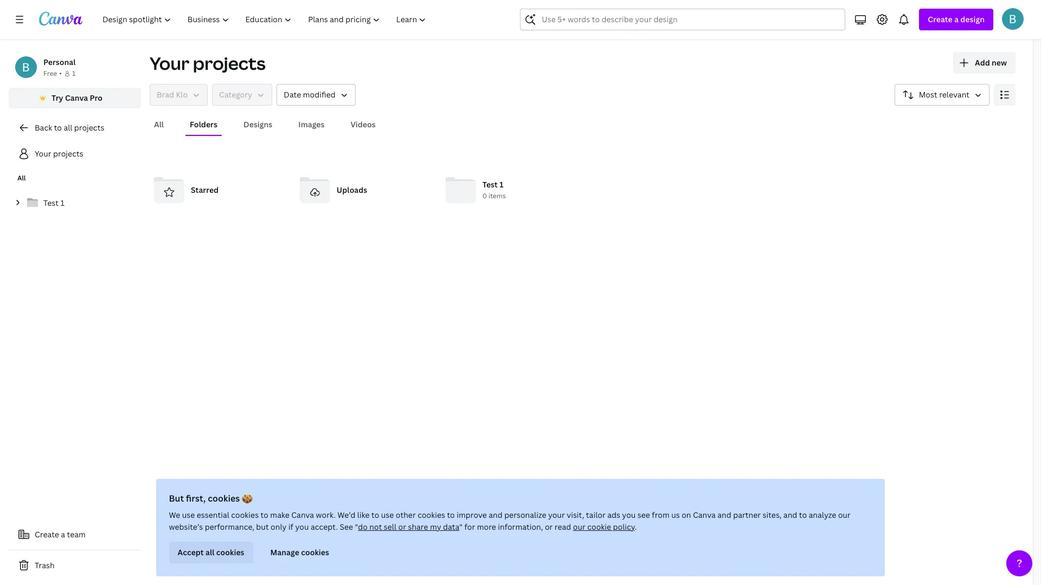 Task type: vqa. For each thing, say whether or not it's contained in the screenshot.
group
no



Task type: describe. For each thing, give the bounding box(es) containing it.
back to all projects link
[[9, 117, 141, 139]]

uploads
[[337, 185, 367, 195]]

2 horizontal spatial canva
[[693, 510, 716, 521]]

but first, cookies 🍪
[[169, 493, 253, 505]]

2 " from the left
[[460, 522, 463, 533]]

category
[[219, 89, 252, 100]]

date
[[284, 89, 301, 100]]

Category button
[[212, 84, 272, 106]]

date modified
[[284, 89, 336, 100]]

essential
[[197, 510, 230, 521]]

partner
[[734, 510, 761, 521]]

folders
[[190, 119, 218, 130]]

1 or from the left
[[399, 522, 407, 533]]

add
[[975, 57, 990, 68]]

pro
[[90, 93, 102, 103]]

only
[[271, 522, 287, 533]]

canva inside the try canva pro button
[[65, 93, 88, 103]]

from
[[652, 510, 670, 521]]

" inside "we use essential cookies to make canva work. we'd like to use other cookies to improve and personalize your visit, tailor ads you see from us on canva and partner sites, and to analyze our website's performance, but only if you accept. see ""
[[355, 522, 358, 533]]

🍪
[[242, 493, 253, 505]]

all button
[[150, 114, 168, 135]]

folders button
[[186, 114, 222, 135]]

2 use from the left
[[381, 510, 394, 521]]

brad klo image
[[1002, 8, 1024, 30]]

2 or from the left
[[545, 522, 553, 533]]

all inside back to all projects link
[[64, 123, 72, 133]]

first,
[[186, 493, 206, 505]]

trash link
[[9, 555, 141, 577]]

manage cookies button
[[262, 542, 338, 564]]

ads
[[608, 510, 621, 521]]

see
[[340, 522, 353, 533]]

if
[[289, 522, 294, 533]]

all inside accept all cookies button
[[206, 548, 215, 558]]

try canva pro
[[52, 93, 102, 103]]

our cookie policy link
[[573, 522, 635, 533]]

see
[[638, 510, 651, 521]]

create a team button
[[9, 524, 141, 546]]

create a team
[[35, 530, 86, 540]]

1 vertical spatial our
[[573, 522, 586, 533]]

like
[[358, 510, 370, 521]]

do not sell or share my data link
[[358, 522, 460, 533]]

most relevant
[[919, 89, 970, 100]]

do
[[358, 522, 368, 533]]

0 vertical spatial your projects
[[150, 52, 266, 75]]

1 vertical spatial projects
[[74, 123, 104, 133]]

cookies up essential
[[208, 493, 240, 505]]

videos button
[[346, 114, 380, 135]]

create a design
[[928, 14, 985, 24]]

images
[[298, 119, 325, 130]]

test for test 1 0 items
[[483, 180, 498, 190]]

test 1
[[43, 198, 64, 208]]

read
[[555, 522, 572, 533]]

2 vertical spatial projects
[[53, 149, 83, 159]]

designs button
[[239, 114, 277, 135]]

but first, cookies 🍪 dialog
[[156, 479, 885, 577]]

1 horizontal spatial 1
[[72, 69, 76, 78]]

designs
[[244, 119, 272, 130]]

on
[[682, 510, 692, 521]]

tailor
[[587, 510, 606, 521]]

free •
[[43, 69, 62, 78]]

images button
[[294, 114, 329, 135]]

brad klo
[[157, 89, 188, 100]]

free
[[43, 69, 57, 78]]

new
[[992, 57, 1007, 68]]

0 horizontal spatial all
[[17, 174, 26, 183]]

starred link
[[150, 171, 287, 210]]

•
[[59, 69, 62, 78]]

top level navigation element
[[95, 9, 436, 30]]

analyze
[[809, 510, 837, 521]]

to up data
[[447, 510, 455, 521]]

do not sell or share my data " for more information, or read our cookie policy .
[[358, 522, 637, 533]]

more
[[477, 522, 496, 533]]

manage
[[271, 548, 300, 558]]

visit,
[[567, 510, 585, 521]]

design
[[961, 14, 985, 24]]

relevant
[[939, 89, 970, 100]]

test 1 link
[[9, 192, 141, 215]]

0 horizontal spatial your
[[35, 149, 51, 159]]

all inside button
[[154, 119, 164, 130]]

.
[[635, 522, 637, 533]]



Task type: locate. For each thing, give the bounding box(es) containing it.
a for design
[[955, 14, 959, 24]]

1 for test 1 0 items
[[500, 180, 504, 190]]

trash
[[35, 561, 55, 571]]

a left design
[[955, 14, 959, 24]]

1 horizontal spatial canva
[[292, 510, 314, 521]]

sell
[[384, 522, 397, 533]]

1 horizontal spatial you
[[623, 510, 636, 521]]

but
[[169, 493, 184, 505]]

use up website's
[[182, 510, 195, 521]]

data
[[443, 522, 460, 533]]

Search search field
[[542, 9, 824, 30]]

accept.
[[311, 522, 338, 533]]

team
[[67, 530, 86, 540]]

canva up if
[[292, 510, 314, 521]]

personal
[[43, 57, 76, 67]]

cookies
[[208, 493, 240, 505], [231, 510, 259, 521], [418, 510, 446, 521], [217, 548, 245, 558], [301, 548, 329, 558]]

use
[[182, 510, 195, 521], [381, 510, 394, 521]]

our right analyze
[[839, 510, 851, 521]]

personalize
[[505, 510, 547, 521]]

0 horizontal spatial use
[[182, 510, 195, 521]]

0 vertical spatial projects
[[193, 52, 266, 75]]

canva right "try"
[[65, 93, 88, 103]]

cookies up my
[[418, 510, 446, 521]]

1 vertical spatial all
[[17, 174, 26, 183]]

0 horizontal spatial canva
[[65, 93, 88, 103]]

0 horizontal spatial your projects
[[35, 149, 83, 159]]

accept
[[178, 548, 204, 558]]

a inside dropdown button
[[955, 14, 959, 24]]

2 and from the left
[[718, 510, 732, 521]]

1 horizontal spatial a
[[955, 14, 959, 24]]

to up the but
[[261, 510, 269, 521]]

create inside button
[[35, 530, 59, 540]]

0 vertical spatial a
[[955, 14, 959, 24]]

we'd
[[338, 510, 356, 521]]

information,
[[498, 522, 543, 533]]

0
[[483, 192, 487, 201]]

0 vertical spatial all
[[154, 119, 164, 130]]

0 vertical spatial all
[[64, 123, 72, 133]]

uploads link
[[296, 171, 433, 210]]

cookies down 🍪
[[231, 510, 259, 521]]

1 up items on the left top of page
[[500, 180, 504, 190]]

try canva pro button
[[9, 88, 141, 108]]

0 horizontal spatial all
[[64, 123, 72, 133]]

we
[[169, 510, 181, 521]]

1 " from the left
[[355, 522, 358, 533]]

1 vertical spatial test
[[43, 198, 59, 208]]

1
[[72, 69, 76, 78], [500, 180, 504, 190], [60, 198, 64, 208]]

0 horizontal spatial test
[[43, 198, 59, 208]]

1 horizontal spatial your
[[150, 52, 189, 75]]

you up policy
[[623, 510, 636, 521]]

klo
[[176, 89, 188, 100]]

and left partner
[[718, 510, 732, 521]]

1 and from the left
[[489, 510, 503, 521]]

canva
[[65, 93, 88, 103], [292, 510, 314, 521], [693, 510, 716, 521]]

1 horizontal spatial create
[[928, 14, 953, 24]]

projects up your projects link at the top of page
[[74, 123, 104, 133]]

add new
[[975, 57, 1007, 68]]

None search field
[[520, 9, 846, 30]]

a for team
[[61, 530, 65, 540]]

your projects link
[[9, 143, 141, 165]]

accept all cookies
[[178, 548, 245, 558]]

all right accept
[[206, 548, 215, 558]]

0 horizontal spatial "
[[355, 522, 358, 533]]

our down visit,
[[573, 522, 586, 533]]

0 vertical spatial create
[[928, 14, 953, 24]]

1 horizontal spatial all
[[154, 119, 164, 130]]

0 horizontal spatial or
[[399, 522, 407, 533]]

1 vertical spatial your projects
[[35, 149, 83, 159]]

sites,
[[763, 510, 782, 521]]

manage cookies
[[271, 548, 329, 558]]

our inside "we use essential cookies to make canva work. we'd like to use other cookies to improve and personalize your visit, tailor ads you see from us on canva and partner sites, and to analyze our website's performance, but only if you accept. see ""
[[839, 510, 851, 521]]

1 vertical spatial a
[[61, 530, 65, 540]]

your
[[150, 52, 189, 75], [35, 149, 51, 159]]

you right if
[[296, 522, 309, 533]]

website's
[[169, 522, 203, 533]]

1 vertical spatial create
[[35, 530, 59, 540]]

cookies down performance,
[[217, 548, 245, 558]]

your up "brad klo"
[[150, 52, 189, 75]]

not
[[370, 522, 382, 533]]

try
[[52, 93, 63, 103]]

all
[[154, 119, 164, 130], [17, 174, 26, 183]]

starred
[[191, 185, 219, 195]]

accept all cookies button
[[169, 542, 253, 564]]

1 horizontal spatial test
[[483, 180, 498, 190]]

policy
[[613, 522, 635, 533]]

0 horizontal spatial 1
[[60, 198, 64, 208]]

test 1 0 items
[[483, 180, 506, 201]]

to inside back to all projects link
[[54, 123, 62, 133]]

a
[[955, 14, 959, 24], [61, 530, 65, 540]]

Date modified button
[[277, 84, 356, 106]]

your projects
[[150, 52, 266, 75], [35, 149, 83, 159]]

or left read at the bottom right
[[545, 522, 553, 533]]

cookie
[[588, 522, 612, 533]]

0 vertical spatial test
[[483, 180, 498, 190]]

cookies down accept.
[[301, 548, 329, 558]]

canva right the on
[[693, 510, 716, 521]]

but
[[256, 522, 269, 533]]

1 right •
[[72, 69, 76, 78]]

2 horizontal spatial and
[[784, 510, 798, 521]]

videos
[[351, 119, 376, 130]]

add new button
[[953, 52, 1016, 74]]

test
[[483, 180, 498, 190], [43, 198, 59, 208]]

and right sites,
[[784, 510, 798, 521]]

cookies inside manage cookies button
[[301, 548, 329, 558]]

1 horizontal spatial or
[[545, 522, 553, 533]]

to right the back
[[54, 123, 62, 133]]

us
[[672, 510, 680, 521]]

1 horizontal spatial your projects
[[150, 52, 266, 75]]

create left team
[[35, 530, 59, 540]]

cookies inside accept all cookies button
[[217, 548, 245, 558]]

you
[[623, 510, 636, 521], [296, 522, 309, 533]]

2 horizontal spatial 1
[[500, 180, 504, 190]]

1 horizontal spatial our
[[839, 510, 851, 521]]

a left team
[[61, 530, 65, 540]]

or
[[399, 522, 407, 533], [545, 522, 553, 533]]

for
[[465, 522, 476, 533]]

1 vertical spatial 1
[[500, 180, 504, 190]]

0 vertical spatial your
[[150, 52, 189, 75]]

1 inside the test 1 0 items
[[500, 180, 504, 190]]

we use essential cookies to make canva work. we'd like to use other cookies to improve and personalize your visit, tailor ads you see from us on canva and partner sites, and to analyze our website's performance, but only if you accept. see "
[[169, 510, 851, 533]]

most
[[919, 89, 938, 100]]

share
[[408, 522, 428, 533]]

3 and from the left
[[784, 510, 798, 521]]

modified
[[303, 89, 336, 100]]

your projects up klo
[[150, 52, 266, 75]]

use up sell
[[381, 510, 394, 521]]

and up do not sell or share my data " for more information, or read our cookie policy .
[[489, 510, 503, 521]]

0 horizontal spatial and
[[489, 510, 503, 521]]

brad
[[157, 89, 174, 100]]

create for create a design
[[928, 14, 953, 24]]

other
[[396, 510, 416, 521]]

"
[[355, 522, 358, 533], [460, 522, 463, 533]]

1 use from the left
[[182, 510, 195, 521]]

projects down back to all projects
[[53, 149, 83, 159]]

your projects down back to all projects
[[35, 149, 83, 159]]

Sort by button
[[895, 84, 990, 106]]

0 horizontal spatial our
[[573, 522, 586, 533]]

0 horizontal spatial you
[[296, 522, 309, 533]]

improve
[[457, 510, 487, 521]]

a inside button
[[61, 530, 65, 540]]

all
[[64, 123, 72, 133], [206, 548, 215, 558]]

1 horizontal spatial all
[[206, 548, 215, 558]]

" left for
[[460, 522, 463, 533]]

1 horizontal spatial "
[[460, 522, 463, 533]]

0 horizontal spatial a
[[61, 530, 65, 540]]

create left design
[[928, 14, 953, 24]]

and
[[489, 510, 503, 521], [718, 510, 732, 521], [784, 510, 798, 521]]

projects up category
[[193, 52, 266, 75]]

1 vertical spatial you
[[296, 522, 309, 533]]

1 vertical spatial your
[[35, 149, 51, 159]]

1 for test 1
[[60, 198, 64, 208]]

1 horizontal spatial and
[[718, 510, 732, 521]]

your down the back
[[35, 149, 51, 159]]

items
[[489, 192, 506, 201]]

to
[[54, 123, 62, 133], [261, 510, 269, 521], [372, 510, 380, 521], [447, 510, 455, 521], [800, 510, 807, 521]]

make
[[271, 510, 290, 521]]

performance,
[[205, 522, 255, 533]]

0 horizontal spatial create
[[35, 530, 59, 540]]

2 vertical spatial 1
[[60, 198, 64, 208]]

all right the back
[[64, 123, 72, 133]]

test for test 1
[[43, 198, 59, 208]]

test inside the test 1 0 items
[[483, 180, 498, 190]]

to right like
[[372, 510, 380, 521]]

0 vertical spatial you
[[623, 510, 636, 521]]

your
[[549, 510, 565, 521]]

create inside dropdown button
[[928, 14, 953, 24]]

1 down your projects link at the top of page
[[60, 198, 64, 208]]

projects
[[193, 52, 266, 75], [74, 123, 104, 133], [53, 149, 83, 159]]

1 vertical spatial all
[[206, 548, 215, 558]]

0 vertical spatial 1
[[72, 69, 76, 78]]

create for create a team
[[35, 530, 59, 540]]

to left analyze
[[800, 510, 807, 521]]

work.
[[316, 510, 336, 521]]

Owner button
[[150, 84, 208, 106]]

0 vertical spatial our
[[839, 510, 851, 521]]

or right sell
[[399, 522, 407, 533]]

1 horizontal spatial use
[[381, 510, 394, 521]]

" right see
[[355, 522, 358, 533]]



